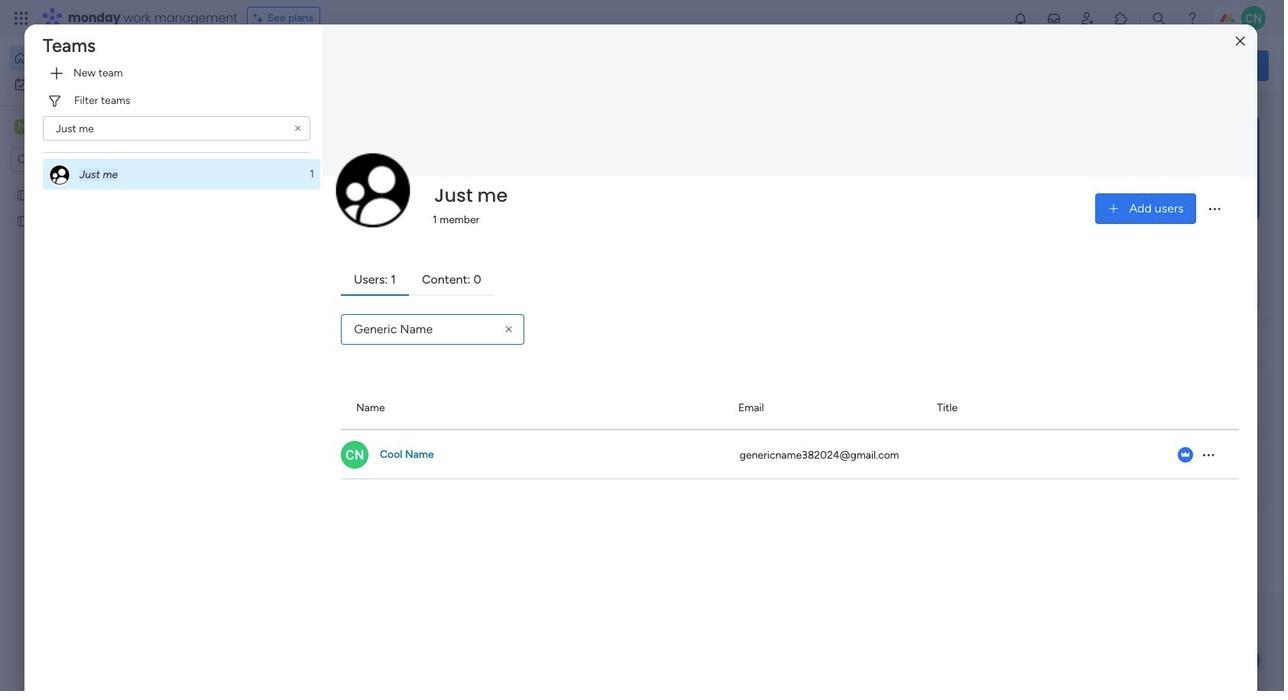 Task type: describe. For each thing, give the bounding box(es) containing it.
1 public board image from the top
[[16, 187, 31, 202]]

2 row from the top
[[341, 430, 1240, 479]]

clear search image for search by name or email search box
[[502, 323, 516, 336]]

component image
[[508, 303, 522, 317]]

Search in workspace field
[[32, 151, 128, 169]]

add to favorites image
[[456, 280, 471, 295]]

search everything image
[[1152, 11, 1167, 26]]

select product image
[[14, 11, 29, 26]]

quick search results list box
[[236, 143, 1003, 346]]

menu image
[[1207, 201, 1223, 216]]

help center element
[[1040, 439, 1270, 500]]

cool name image
[[1242, 6, 1266, 31]]

1 tab from the left
[[341, 265, 409, 296]]

getting started element
[[1040, 365, 1270, 426]]

team avatar image
[[335, 152, 411, 229]]

close recently visited image
[[236, 125, 255, 143]]



Task type: locate. For each thing, give the bounding box(es) containing it.
1 row from the top
[[341, 388, 1240, 430]]

clear search image
[[292, 122, 304, 135], [502, 323, 516, 336]]

None search field
[[341, 314, 525, 345]]

menu image
[[1201, 447, 1217, 463]]

close image
[[1236, 36, 1246, 47]]

1 horizontal spatial clear search image
[[502, 323, 516, 336]]

templates image image
[[1054, 115, 1256, 221]]

tab list
[[341, 265, 1240, 296]]

clear search image for search teams search field
[[292, 122, 304, 135]]

option
[[9, 46, 186, 70], [9, 72, 186, 96], [43, 159, 320, 190], [0, 181, 195, 184]]

1 vertical spatial public board image
[[16, 213, 31, 228]]

0 vertical spatial public board image
[[16, 187, 31, 202]]

see plans image
[[254, 10, 267, 27]]

cool name image
[[341, 441, 369, 469]]

workspace image
[[15, 119, 30, 135]]

clear search image down component image
[[502, 323, 516, 336]]

update feed image
[[1047, 11, 1062, 26]]

None field
[[431, 180, 512, 212]]

Search teams search field
[[43, 116, 310, 141]]

row
[[341, 388, 1240, 430], [341, 430, 1240, 479]]

1 vertical spatial clear search image
[[502, 323, 516, 336]]

invite members image
[[1081, 11, 1096, 26]]

notifications image
[[1013, 11, 1029, 26]]

None search field
[[43, 116, 310, 141]]

0 vertical spatial clear search image
[[292, 122, 304, 135]]

workspace selection element
[[15, 118, 128, 138]]

monday marketplace image
[[1114, 11, 1130, 26]]

2 public board image from the top
[[16, 213, 31, 228]]

0 horizontal spatial clear search image
[[292, 122, 304, 135]]

2 tab from the left
[[409, 265, 495, 296]]

Search by name or email search field
[[341, 314, 525, 345]]

public board image
[[16, 187, 31, 202], [16, 213, 31, 228]]

list box
[[0, 179, 195, 440]]

grid
[[341, 388, 1240, 691]]

help image
[[1185, 11, 1201, 26]]

clear search image right close recently visited image
[[292, 122, 304, 135]]

tab
[[341, 265, 409, 296], [409, 265, 495, 296]]



Task type: vqa. For each thing, say whether or not it's contained in the screenshot.
the bottom Sort image
no



